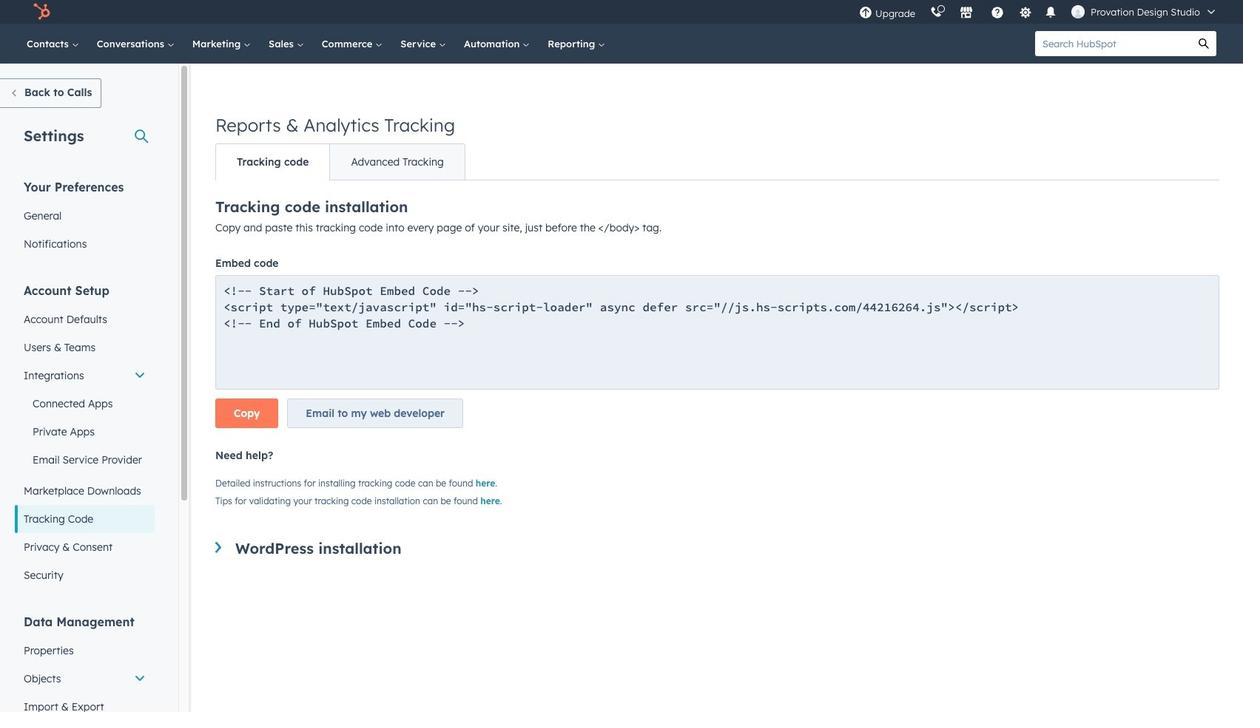 Task type: describe. For each thing, give the bounding box(es) containing it.
data management element
[[15, 614, 155, 713]]

marketplaces image
[[960, 7, 974, 20]]

james peterson image
[[1072, 5, 1085, 19]]



Task type: locate. For each thing, give the bounding box(es) containing it.
None text field
[[215, 275, 1220, 390]]

Search HubSpot search field
[[1036, 31, 1192, 56]]

account setup element
[[15, 283, 155, 590]]

menu
[[852, 0, 1226, 24]]

your preferences element
[[15, 179, 155, 258]]

navigation
[[215, 144, 466, 181]]



Task type: vqa. For each thing, say whether or not it's contained in the screenshot.
menu
yes



